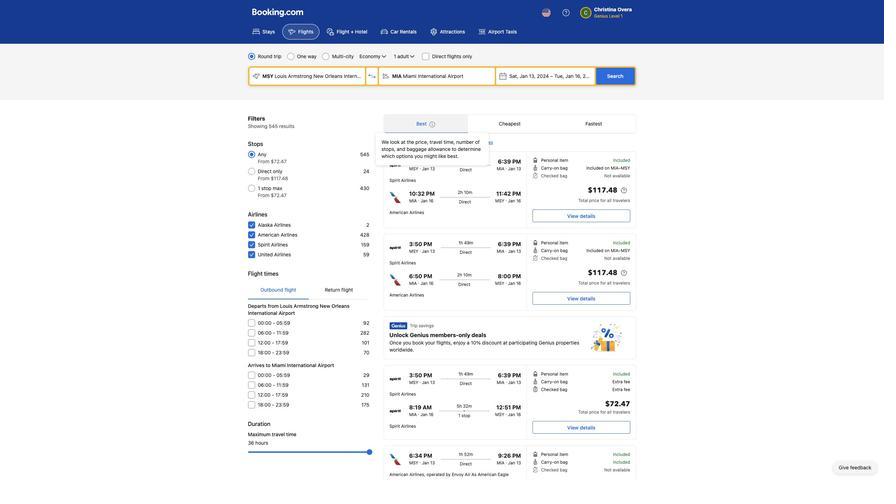Task type: describe. For each thing, give the bounding box(es) containing it.
car
[[391, 29, 399, 35]]

departs from louis armstrong new orleans international airport
[[248, 303, 350, 316]]

4 carry- from the top
[[541, 460, 554, 465]]

2h 10m for 10:32 pm
[[458, 190, 472, 195]]

airlines up 10:32
[[401, 178, 416, 183]]

pm inside the 6:50 pm mia . jan 16
[[424, 273, 432, 280]]

airlines right 'united'
[[274, 252, 291, 258]]

16 for 11:42 pm
[[516, 198, 521, 204]]

attractions
[[440, 29, 465, 35]]

results
[[279, 123, 295, 129]]

jan inside 11:42 pm msy . jan 16
[[508, 198, 515, 204]]

spirit airlines for 6:50
[[390, 261, 416, 266]]

pm inside 6:34 pm msy . jan 13
[[424, 453, 432, 459]]

4 checked bag from the top
[[541, 468, 568, 473]]

8:00 pm msy . jan 16
[[495, 273, 521, 286]]

. inside 9:26 pm mia . jan 13
[[506, 459, 507, 465]]

52m
[[464, 452, 473, 458]]

there
[[426, 140, 437, 145]]

showing
[[248, 123, 267, 129]]

cheapest
[[499, 121, 521, 127]]

12:00 - 17:59 for to
[[258, 392, 288, 398]]

total price for all travelers for 11:42 pm
[[578, 198, 630, 203]]

1h for 10:32 pm
[[459, 158, 463, 163]]

flights,
[[437, 340, 452, 346]]

2
[[367, 222, 369, 228]]

view details button for 12:51 pm
[[533, 422, 630, 434]]

stops
[[248, 141, 263, 147]]

1 stop
[[459, 413, 470, 419]]

jan up 6:50 on the bottom left of page
[[422, 249, 429, 254]]

orleans inside departs from louis armstrong new orleans international airport
[[332, 303, 350, 309]]

airlines down the 6:50 pm mia . jan 16
[[410, 293, 424, 298]]

00:00 - 05:59 for from
[[258, 320, 290, 326]]

airlines down 8:19
[[401, 424, 416, 429]]

unlock
[[390, 332, 409, 339]]

jan up 8:00
[[508, 249, 515, 254]]

6:34
[[409, 453, 422, 459]]

if
[[422, 140, 425, 145]]

mia down 1 adult
[[392, 73, 402, 79]]

jan inside 6:34 pm msy . jan 13
[[422, 461, 429, 466]]

flight times
[[248, 271, 279, 277]]

mia–msy for 8:00 pm
[[611, 248, 630, 253]]

jan up "am"
[[422, 380, 429, 386]]

airlines up 6:50 on the bottom left of page
[[401, 261, 416, 266]]

total inside "$72.47 total price for all travelers"
[[578, 410, 588, 415]]

0 vertical spatial baggage
[[466, 140, 483, 145]]

direct inside direct only from $117.48
[[258, 168, 272, 174]]

. inside '12:51 pm msy . jan 16'
[[506, 411, 507, 416]]

18:00 - 23:59 for to
[[258, 402, 289, 408]]

17:59 for louis
[[276, 340, 288, 346]]

tue,
[[555, 73, 564, 79]]

8:19 am mia . jan 16
[[409, 405, 434, 418]]

3 not available from the top
[[605, 468, 630, 473]]

the
[[407, 139, 414, 145]]

jan left 16, on the right top of page
[[566, 73, 574, 79]]

$72.47 inside any from $72.47
[[271, 159, 287, 165]]

- for 131
[[273, 382, 275, 388]]

checked for 12:51 pm
[[541, 387, 559, 393]]

2 extra from the top
[[613, 387, 623, 393]]

- for 29
[[273, 372, 275, 378]]

search
[[607, 73, 624, 79]]

70
[[364, 350, 369, 356]]

jan down might
[[422, 166, 429, 172]]

05:59 for miami
[[276, 372, 290, 378]]

05:59 for louis
[[276, 320, 290, 326]]

msy down round trip
[[262, 73, 274, 79]]

details for 8:00 pm
[[580, 296, 596, 302]]

details for 11:42 pm
[[580, 213, 596, 219]]

your
[[425, 340, 435, 346]]

checked bag for 12:51 pm
[[541, 387, 568, 393]]

departs
[[248, 303, 267, 309]]

0 vertical spatial only
[[463, 53, 472, 59]]

13 inside 9:26 pm mia . jan 13
[[517, 461, 521, 466]]

maximum travel time 36 hours
[[248, 432, 297, 446]]

checked for 8:00 pm
[[541, 256, 559, 261]]

32m
[[463, 404, 472, 409]]

2 2024 from the left
[[583, 73, 595, 79]]

0 horizontal spatial genius
[[410, 332, 429, 339]]

filters
[[248, 115, 265, 122]]

131
[[362, 382, 369, 388]]

economy
[[360, 53, 381, 59]]

16,
[[575, 73, 582, 79]]

428
[[360, 232, 369, 238]]

1 adult
[[394, 53, 409, 59]]

direct flights only
[[432, 53, 472, 59]]

you inside we look at the price, travel time, number of stops, and baggage allowance to determine which options you might like best.
[[415, 153, 423, 159]]

flights link
[[282, 24, 319, 40]]

12:00 for arrives
[[258, 392, 271, 398]]

159
[[361, 242, 369, 248]]

0 vertical spatial miami
[[403, 73, 417, 79]]

airport taxis
[[488, 29, 517, 35]]

1 vertical spatial miami
[[272, 363, 286, 369]]

alaska airlines
[[258, 222, 291, 228]]

total for 11:42 pm
[[578, 198, 588, 203]]

members-
[[430, 332, 459, 339]]

united
[[258, 252, 273, 258]]

mia inside 9:26 pm mia . jan 13
[[497, 461, 505, 466]]

and
[[397, 146, 405, 152]]

envoy
[[452, 472, 464, 478]]

06:00 - 11:59 for to
[[258, 382, 289, 388]]

2 fee from the top
[[624, 387, 630, 393]]

16 for 8:00 pm
[[516, 281, 521, 286]]

10%
[[471, 340, 481, 346]]

louis inside departs from louis armstrong new orleans international airport
[[280, 303, 292, 309]]

trip
[[274, 53, 282, 59]]

12:51 pm msy . jan 16
[[495, 405, 521, 418]]

16 for 10:32 pm
[[429, 198, 434, 204]]

airport inside departs from louis armstrong new orleans international airport
[[279, 310, 295, 316]]

$72.47 total price for all travelers
[[578, 400, 630, 415]]

1 extra fee from the top
[[613, 380, 630, 385]]

alaska
[[258, 222, 273, 228]]

spirit airlines down 8:19
[[390, 424, 416, 429]]

armstrong inside departs from louis armstrong new orleans international airport
[[294, 303, 319, 309]]

eagle
[[498, 472, 509, 478]]

6:39 pm mia . jan 13 for 11:42
[[497, 159, 521, 172]]

car rentals link
[[375, 24, 423, 40]]

jan inside 10:32 pm mia . jan 16
[[421, 198, 428, 204]]

christina
[[594, 6, 616, 12]]

49m for 11:42 pm
[[464, 158, 473, 163]]

3:50 pm msy . jan 13 for 10:32
[[409, 159, 435, 172]]

flight for flight times
[[248, 271, 263, 277]]

$117.48 for 6:50 pm
[[588, 268, 618, 278]]

best image
[[430, 122, 435, 127]]

4 personal item from the top
[[541, 452, 568, 458]]

1 2024 from the left
[[537, 73, 549, 79]]

6:34 pm msy . jan 13
[[409, 453, 435, 466]]

taxis
[[506, 29, 517, 35]]

travel inside we look at the price, travel time, number of stops, and baggage allowance to determine which options you might like best.
[[430, 139, 442, 145]]

checked bag for 11:42 pm
[[541, 173, 568, 179]]

at inside unlock genius members-only deals once you book your flights, enjoy a 10% discount at participating genius properties worldwide.
[[503, 340, 508, 346]]

hours
[[255, 440, 268, 446]]

included on mia–msy for 8:00 pm
[[587, 248, 630, 253]]

13,
[[529, 73, 536, 79]]

price for 11:42 pm
[[589, 198, 599, 203]]

once
[[390, 340, 402, 346]]

00:00 - 05:59 for to
[[258, 372, 290, 378]]

any from $72.47
[[258, 151, 287, 165]]

way
[[308, 53, 317, 59]]

mia up 11:42
[[497, 166, 505, 172]]

. inside 11:42 pm msy . jan 16
[[506, 197, 507, 202]]

we look at the price, travel time, number of stops, and baggage allowance to determine which options you might like best.
[[382, 139, 481, 159]]

return flight
[[325, 287, 353, 293]]

feedback
[[850, 465, 872, 471]]

msy inside 11:42 pm msy . jan 16
[[495, 198, 505, 204]]

jan up 12:51
[[508, 380, 515, 386]]

. inside 8:19 am mia . jan 16
[[418, 411, 419, 416]]

mia up 8:00
[[497, 249, 505, 254]]

personal item for 12:51 pm
[[541, 372, 568, 377]]

outbound flight button
[[248, 281, 309, 299]]

give
[[839, 465, 849, 471]]

$72.47 inside "$72.47 total price for all travelers"
[[605, 400, 630, 409]]

0 vertical spatial armstrong
[[288, 73, 312, 79]]

from inside 1 stop max from $72.47
[[258, 192, 270, 198]]

american airlines, operated by envoy air as american eagle
[[390, 472, 509, 478]]

1h 52m
[[459, 452, 473, 458]]

210
[[361, 392, 369, 398]]

view for 8:00 pm
[[567, 296, 579, 302]]

4 personal from the top
[[541, 452, 558, 458]]

- for 210
[[272, 392, 274, 398]]

49m for 12:51 pm
[[464, 372, 473, 377]]

all inside "$72.47 total price for all travelers"
[[607, 410, 612, 415]]

10:32
[[409, 191, 425, 197]]

may
[[397, 140, 405, 145]]

personal for 8:00 pm
[[541, 240, 558, 246]]

for inside "$72.47 total price for all travelers"
[[601, 410, 606, 415]]

details for 12:51 pm
[[580, 425, 596, 431]]

$72.47 inside 1 stop max from $72.47
[[271, 192, 287, 198]]

airlines down alaska airlines
[[281, 232, 298, 238]]

stays
[[262, 29, 275, 35]]

11:59 for louis
[[277, 330, 289, 336]]

enjoy
[[454, 340, 466, 346]]

view details for 12:51 pm
[[567, 425, 596, 431]]

jan up 11:42
[[508, 166, 515, 172]]

6:39 for 8:00
[[498, 241, 511, 247]]

$117.48 region for 8:00 pm
[[533, 268, 630, 280]]

mia–msy for 11:42 pm
[[611, 166, 630, 171]]

59
[[363, 252, 369, 258]]

stops,
[[382, 146, 396, 152]]

give feedback button
[[833, 462, 877, 474]]

msy inside '12:51 pm msy . jan 16'
[[495, 412, 505, 418]]

1 for 1 stop
[[459, 413, 460, 419]]

2 vertical spatial genius
[[539, 340, 555, 346]]

12:51
[[497, 405, 511, 411]]

00:00 for arrives
[[258, 372, 272, 378]]

flight for outbound flight
[[285, 287, 296, 293]]

view details button for 8:00 pm
[[533, 292, 630, 305]]

10m for 8:00 pm
[[463, 273, 472, 278]]

msy inside "8:00 pm msy . jan 16"
[[495, 281, 505, 286]]

2h for 6:50 pm
[[457, 273, 462, 278]]

arrives
[[248, 363, 265, 369]]

1 vertical spatial american airlines
[[258, 232, 298, 238]]

12:00 - 17:59 for from
[[258, 340, 288, 346]]

1 extra from the top
[[613, 380, 623, 385]]

item for 11:42 pm
[[560, 158, 568, 163]]

multi-city
[[332, 53, 354, 59]]

6:39 for 11:42
[[498, 159, 511, 165]]

jan inside '12:51 pm msy . jan 16'
[[508, 412, 515, 418]]

4 item from the top
[[560, 452, 568, 458]]

fastest
[[586, 121, 602, 127]]

not available for 8:00 pm
[[605, 256, 630, 261]]

msy up 6:50 on the bottom left of page
[[409, 249, 418, 254]]

. inside "8:00 pm msy . jan 16"
[[506, 280, 507, 285]]

overa
[[618, 6, 632, 12]]

18:00 - 23:59 for from
[[258, 350, 289, 356]]

air
[[465, 472, 470, 478]]

might
[[424, 153, 437, 159]]

jan left 13,
[[520, 73, 528, 79]]

3 available from the top
[[613, 468, 630, 473]]

0 vertical spatial new
[[314, 73, 324, 79]]

msy down options
[[409, 166, 418, 172]]

- for 282
[[273, 330, 275, 336]]

18:00 for departs from louis armstrong new orleans international airport
[[258, 350, 271, 356]]

$117.48 for 10:32 pm
[[588, 186, 618, 195]]

all for 11:42 pm
[[607, 198, 612, 203]]

personal for 11:42 pm
[[541, 158, 558, 163]]

airlines up united airlines
[[271, 242, 288, 248]]

all for 8:00 pm
[[607, 281, 612, 286]]

adult
[[398, 53, 409, 59]]

car rentals
[[391, 29, 417, 35]]

for for 8:00 pm
[[601, 281, 606, 286]]

jan inside "8:00 pm msy . jan 16"
[[508, 281, 515, 286]]

mia inside 10:32 pm mia . jan 16
[[409, 198, 417, 204]]

- for 175
[[272, 402, 274, 408]]



Task type: locate. For each thing, give the bounding box(es) containing it.
details
[[580, 213, 596, 219], [580, 296, 596, 302], [580, 425, 596, 431]]

3 checked from the top
[[541, 387, 559, 393]]

1 vertical spatial 12:00 - 17:59
[[258, 392, 288, 398]]

2 checked bag from the top
[[541, 256, 568, 261]]

1 17:59 from the top
[[276, 340, 288, 346]]

pm inside '12:51 pm msy . jan 16'
[[512, 405, 521, 411]]

0 vertical spatial for
[[601, 198, 606, 203]]

1 vertical spatial 00:00 - 05:59
[[258, 372, 290, 378]]

airlines up 8:19
[[401, 392, 416, 397]]

one way
[[297, 53, 317, 59]]

spirit airlines up 8:19
[[390, 392, 416, 397]]

2 view details button from the top
[[533, 292, 630, 305]]

at left the
[[401, 139, 406, 145]]

discount
[[482, 340, 502, 346]]

06:00 down arrives
[[258, 382, 272, 388]]

0 horizontal spatial 2024
[[537, 73, 549, 79]]

pm inside "8:00 pm msy . jan 16"
[[512, 273, 521, 280]]

0 vertical spatial american airlines
[[390, 210, 424, 215]]

1 06:00 - 11:59 from the top
[[258, 330, 289, 336]]

only right flights
[[463, 53, 472, 59]]

11:59 down arrives to miami international airport
[[277, 382, 289, 388]]

0 vertical spatial genius
[[594, 13, 608, 19]]

12:00 - 17:59 up duration
[[258, 392, 288, 398]]

new down return
[[320, 303, 330, 309]]

level
[[609, 13, 620, 19]]

1 horizontal spatial 545
[[360, 151, 369, 157]]

2h 10m for 6:50 pm
[[457, 273, 472, 278]]

545 inside filters showing 545 results
[[269, 123, 278, 129]]

operated
[[427, 472, 445, 478]]

00:00 - 05:59 down arrives to miami international airport
[[258, 372, 290, 378]]

2 00:00 from the top
[[258, 372, 272, 378]]

2 vertical spatial total
[[578, 410, 588, 415]]

to down additional
[[452, 146, 457, 152]]

view details for 8:00 pm
[[567, 296, 596, 302]]

new down way
[[314, 73, 324, 79]]

look
[[390, 139, 400, 145]]

view details for 11:42 pm
[[567, 213, 596, 219]]

2 details from the top
[[580, 296, 596, 302]]

0 vertical spatial flight
[[337, 29, 349, 35]]

msy inside 6:34 pm msy . jan 13
[[409, 461, 418, 466]]

genius down christina
[[594, 13, 608, 19]]

stop left max
[[261, 185, 272, 191]]

american airlines down 10:32
[[390, 210, 424, 215]]

flight inside button
[[285, 287, 296, 293]]

tab list up departs from louis armstrong new orleans international airport
[[248, 281, 369, 300]]

3:50 pm msy . jan 13 for 8:19
[[409, 372, 435, 386]]

1 personal from the top
[[541, 158, 558, 163]]

msy louis armstrong new orleans international airport
[[262, 73, 389, 79]]

1h for 8:19 am
[[459, 372, 463, 377]]

3:50 left might
[[409, 159, 422, 165]]

price,
[[416, 139, 428, 145]]

2 18:00 - 23:59 from the top
[[258, 402, 289, 408]]

at inside we look at the price, travel time, number of stops, and baggage allowance to determine which options you might like best.
[[401, 139, 406, 145]]

00:00 - 05:59
[[258, 320, 290, 326], [258, 372, 290, 378]]

-
[[273, 320, 275, 326], [273, 330, 275, 336], [272, 340, 274, 346], [272, 350, 274, 356], [273, 372, 275, 378], [273, 382, 275, 388], [272, 392, 274, 398], [272, 402, 274, 408]]

1 vertical spatial 2h
[[457, 273, 462, 278]]

17:59 down arrives to miami international airport
[[276, 392, 288, 398]]

2 18:00 from the top
[[258, 402, 271, 408]]

1 12:00 from the top
[[258, 340, 271, 346]]

item for 12:51 pm
[[560, 372, 568, 377]]

0 vertical spatial extra fee
[[613, 380, 630, 385]]

. inside 10:32 pm mia . jan 16
[[418, 197, 419, 202]]

3 personal from the top
[[541, 372, 558, 377]]

available for 8:00 pm
[[613, 256, 630, 261]]

0 vertical spatial 17:59
[[276, 340, 288, 346]]

from up 1 stop max from $72.47
[[258, 175, 270, 181]]

11:59
[[277, 330, 289, 336], [277, 382, 289, 388]]

american
[[390, 210, 408, 215], [258, 232, 279, 238], [390, 293, 408, 298], [390, 472, 408, 478], [478, 472, 497, 478]]

1 travelers from the top
[[613, 198, 630, 203]]

fee
[[624, 380, 630, 385], [624, 387, 630, 393]]

1 vertical spatial not available
[[605, 256, 630, 261]]

1 3:50 pm msy . jan 13 from the top
[[409, 159, 435, 172]]

spirit for 8:19
[[390, 392, 400, 397]]

2 3:50 from the top
[[409, 241, 422, 247]]

flight + hotel link
[[321, 24, 373, 40]]

msy down 12:51
[[495, 412, 505, 418]]

1 left max
[[258, 185, 260, 191]]

jan down 10:32
[[421, 198, 428, 204]]

flight left +
[[337, 29, 349, 35]]

36
[[248, 440, 254, 446]]

2 12:00 - 17:59 from the top
[[258, 392, 288, 398]]

0 vertical spatial $117.48 region
[[533, 185, 630, 198]]

stop for 1 stop
[[462, 413, 470, 419]]

you inside unlock genius members-only deals once you book your flights, enjoy a 10% discount at participating genius properties worldwide.
[[403, 340, 411, 346]]

2 vertical spatial $72.47
[[605, 400, 630, 409]]

18:00 - 23:59 up arrives
[[258, 350, 289, 356]]

3 personal item from the top
[[541, 372, 568, 377]]

3:50 for 8:19
[[409, 372, 422, 379]]

1 12:00 - 17:59 from the top
[[258, 340, 288, 346]]

personal item
[[541, 158, 568, 163], [541, 240, 568, 246], [541, 372, 568, 377], [541, 452, 568, 458]]

united airlines
[[258, 252, 291, 258]]

1 horizontal spatial flight
[[341, 287, 353, 293]]

4 checked from the top
[[541, 468, 559, 473]]

from down direct only from $117.48
[[258, 192, 270, 198]]

travelers for 11:42 pm
[[613, 198, 630, 203]]

spirit airlines up united airlines
[[258, 242, 288, 248]]

1 left adult
[[394, 53, 396, 59]]

3 all from the top
[[607, 410, 612, 415]]

1 vertical spatial louis
[[280, 303, 292, 309]]

2 vertical spatial available
[[613, 468, 630, 473]]

armstrong down one
[[288, 73, 312, 79]]

included on mia–msy for 11:42 pm
[[587, 166, 630, 171]]

1 vertical spatial view details
[[567, 296, 596, 302]]

travel inside maximum travel time 36 hours
[[272, 432, 285, 438]]

1 from from the top
[[258, 159, 270, 165]]

spirit airlines for 10:32
[[390, 178, 416, 183]]

mia down 9:26
[[497, 461, 505, 466]]

1 horizontal spatial flight
[[337, 29, 349, 35]]

1 not from the top
[[605, 173, 612, 179]]

2 all from the top
[[607, 281, 612, 286]]

louis down trip at the left top
[[275, 73, 287, 79]]

1 vertical spatial to
[[266, 363, 271, 369]]

0 vertical spatial 3:50 pm msy . jan 13
[[409, 159, 435, 172]]

travel up allowance
[[430, 139, 442, 145]]

6:39 pm mia . jan 13 for 12:51
[[497, 372, 521, 386]]

mia inside the 6:50 pm mia . jan 16
[[409, 281, 417, 286]]

prices
[[384, 140, 396, 145]]

0 vertical spatial 49m
[[464, 158, 473, 163]]

1 vertical spatial 11:59
[[277, 382, 289, 388]]

1 vertical spatial extra fee
[[613, 387, 630, 393]]

5h
[[457, 404, 462, 409]]

06:00 for arrives
[[258, 382, 272, 388]]

pm inside 10:32 pm mia . jan 16
[[426, 191, 435, 197]]

11:59 down from
[[277, 330, 289, 336]]

18:00 up duration
[[258, 402, 271, 408]]

flight inside "button"
[[341, 287, 353, 293]]

3:50 pm msy . jan 13 left like
[[409, 159, 435, 172]]

1 horizontal spatial tab list
[[384, 115, 636, 134]]

carry-on bag for 8:00 pm
[[541, 248, 568, 253]]

carry- for 8:00 pm
[[541, 248, 554, 253]]

92
[[363, 320, 369, 326]]

0 vertical spatial $117.48
[[271, 175, 288, 181]]

1h 49m for 11:42 pm
[[459, 158, 473, 163]]

11:42
[[496, 191, 511, 197]]

1 vertical spatial 3:50 pm msy . jan 13
[[409, 241, 435, 254]]

2 vertical spatial details
[[580, 425, 596, 431]]

2 personal item from the top
[[541, 240, 568, 246]]

1 vertical spatial 06:00 - 11:59
[[258, 382, 289, 388]]

international inside departs from louis armstrong new orleans international airport
[[248, 310, 277, 316]]

1 11:59 from the top
[[277, 330, 289, 336]]

1 vertical spatial stop
[[462, 413, 470, 419]]

0 vertical spatial view details button
[[533, 210, 630, 222]]

0 vertical spatial 06:00 - 11:59
[[258, 330, 289, 336]]

0 vertical spatial tab list
[[384, 115, 636, 134]]

49m for 8:00 pm
[[464, 240, 473, 246]]

price for 8:00 pm
[[589, 281, 599, 286]]

mia miami international airport
[[392, 73, 463, 79]]

1 horizontal spatial genius
[[539, 340, 555, 346]]

flight + hotel
[[337, 29, 367, 35]]

2 11:59 from the top
[[277, 382, 289, 388]]

by
[[446, 472, 451, 478]]

12:00
[[258, 340, 271, 346], [258, 392, 271, 398]]

spirit for 6:50
[[390, 261, 400, 266]]

1 vertical spatial 18:00
[[258, 402, 271, 408]]

1 vertical spatial orleans
[[332, 303, 350, 309]]

you up worldwide.
[[403, 340, 411, 346]]

orleans down 'multi-'
[[325, 73, 343, 79]]

jan down 6:34
[[422, 461, 429, 466]]

1 vertical spatial 6:39
[[498, 241, 511, 247]]

6:39 up 12:51
[[498, 372, 511, 379]]

not for 11:42 pm
[[605, 173, 612, 179]]

tab list for unlock genius members-only deals
[[384, 115, 636, 134]]

0 horizontal spatial flight
[[248, 271, 263, 277]]

jan inside the 6:50 pm mia . jan 16
[[421, 281, 428, 286]]

0 vertical spatial 12:00
[[258, 340, 271, 346]]

10m for 11:42 pm
[[464, 190, 472, 195]]

2 personal from the top
[[541, 240, 558, 246]]

mia down 8:19
[[409, 412, 417, 418]]

11:59 for miami
[[277, 382, 289, 388]]

stays link
[[247, 24, 281, 40]]

1 23:59 from the top
[[276, 350, 289, 356]]

1 05:59 from the top
[[276, 320, 290, 326]]

16 inside 11:42 pm msy . jan 16
[[516, 198, 521, 204]]

8:00
[[498, 273, 511, 280]]

1 vertical spatial baggage
[[407, 146, 427, 152]]

1 for 1 stop max from $72.47
[[258, 185, 260, 191]]

2 12:00 from the top
[[258, 392, 271, 398]]

time
[[286, 432, 297, 438]]

2 carry-on bag from the top
[[541, 248, 568, 253]]

0 vertical spatial 10m
[[464, 190, 472, 195]]

checked bag
[[541, 173, 568, 179], [541, 256, 568, 261], [541, 387, 568, 393], [541, 468, 568, 473]]

2 item from the top
[[560, 240, 568, 246]]

stop inside 1 stop max from $72.47
[[261, 185, 272, 191]]

genius image
[[390, 323, 407, 330], [390, 323, 407, 330], [591, 324, 622, 352]]

6:39 pm mia . jan 13 up 11:42
[[497, 159, 521, 172]]

2 06:00 - 11:59 from the top
[[258, 382, 289, 388]]

0 vertical spatial to
[[452, 146, 457, 152]]

airlines right alaska
[[274, 222, 291, 228]]

jan inside 9:26 pm mia . jan 13
[[508, 461, 515, 466]]

1 horizontal spatial 2024
[[583, 73, 595, 79]]

0 vertical spatial 6:39 pm mia . jan 13
[[497, 159, 521, 172]]

baggage up 'determine'
[[466, 140, 483, 145]]

2 from from the top
[[258, 175, 270, 181]]

extra
[[613, 380, 623, 385], [613, 387, 623, 393]]

view details button for 11:42 pm
[[533, 210, 630, 222]]

msy up 8:19
[[409, 380, 418, 386]]

1 3:50 from the top
[[409, 159, 422, 165]]

jan down 8:00
[[508, 281, 515, 286]]

flight for flight + hotel
[[337, 29, 349, 35]]

from
[[268, 303, 279, 309]]

return
[[325, 287, 340, 293]]

2 6:39 pm mia . jan 13 from the top
[[497, 241, 521, 254]]

2 6:39 from the top
[[498, 241, 511, 247]]

0 vertical spatial 6:39
[[498, 159, 511, 165]]

like
[[439, 153, 446, 159]]

6:39 for 12:51
[[498, 372, 511, 379]]

6:39 pm mia . jan 13 for 8:00
[[497, 241, 521, 254]]

1 inside christina overa genius level 1
[[621, 13, 623, 19]]

2 extra fee from the top
[[613, 387, 630, 393]]

16 for 8:19 am
[[429, 412, 434, 418]]

sat, jan 13, 2024 – tue, jan 16, 2024
[[509, 73, 595, 79]]

3 1h 49m from the top
[[459, 372, 473, 377]]

american airlines for 10:32
[[390, 210, 424, 215]]

spirit airlines up 10:32
[[390, 178, 416, 183]]

best image
[[430, 122, 435, 127]]

airport taxis link
[[473, 24, 523, 40]]

1 vertical spatial $117.48 region
[[533, 268, 630, 280]]

2 1h 49m from the top
[[459, 240, 473, 246]]

06:00 down departs
[[258, 330, 272, 336]]

23:59 for miami
[[276, 402, 289, 408]]

175
[[361, 402, 369, 408]]

1 total from the top
[[578, 198, 588, 203]]

0 vertical spatial you
[[415, 153, 423, 159]]

2024 left –
[[537, 73, 549, 79]]

2 vertical spatial view details
[[567, 425, 596, 431]]

05:59 down arrives to miami international airport
[[276, 372, 290, 378]]

0 vertical spatial 23:59
[[276, 350, 289, 356]]

0 horizontal spatial you
[[403, 340, 411, 346]]

1 included on mia–msy from the top
[[587, 166, 630, 171]]

mia down 6:50 on the bottom left of page
[[409, 281, 417, 286]]

travelers for 8:00 pm
[[613, 281, 630, 286]]

3 3:50 pm msy . jan 13 from the top
[[409, 372, 435, 386]]

430
[[360, 185, 369, 191]]

view for 11:42 pm
[[567, 213, 579, 219]]

only inside unlock genius members-only deals once you book your flights, enjoy a 10% discount at participating genius properties worldwide.
[[459, 332, 470, 339]]

3 carry-on bag from the top
[[541, 380, 568, 385]]

carry-on bag for 12:51 pm
[[541, 380, 568, 385]]

18:00 - 23:59 up duration
[[258, 402, 289, 408]]

1 for 1 adult
[[394, 53, 396, 59]]

airlines down 10:32 pm mia . jan 16
[[410, 210, 424, 215]]

total price for all travelers for 8:00 pm
[[578, 281, 630, 286]]

you left might
[[415, 153, 423, 159]]

2 vertical spatial 3:50
[[409, 372, 422, 379]]

2 vertical spatial 6:39 pm mia . jan 13
[[497, 372, 521, 386]]

savings
[[419, 323, 434, 329]]

18:00 for arrives to miami international airport
[[258, 402, 271, 408]]

0 vertical spatial louis
[[275, 73, 287, 79]]

1 vertical spatial not
[[605, 256, 612, 261]]

$117.48 region for 11:42 pm
[[533, 185, 630, 198]]

3 6:39 from the top
[[498, 372, 511, 379]]

06:00 - 11:59 down from
[[258, 330, 289, 336]]

3 view details from the top
[[567, 425, 596, 431]]

2h 10m
[[458, 190, 472, 195], [457, 273, 472, 278]]

1 fee from the top
[[624, 380, 630, 385]]

4 carry-on bag from the top
[[541, 460, 568, 465]]

sat,
[[509, 73, 518, 79]]

3 item from the top
[[560, 372, 568, 377]]

1 1h 49m from the top
[[459, 158, 473, 163]]

2 vertical spatial for
[[601, 410, 606, 415]]

stop
[[261, 185, 272, 191], [462, 413, 470, 419]]

- for 92
[[273, 320, 275, 326]]

2 view details from the top
[[567, 296, 596, 302]]

1 all from the top
[[607, 198, 612, 203]]

00:00 for departs
[[258, 320, 272, 326]]

2 view from the top
[[567, 296, 579, 302]]

booking.com logo image
[[252, 8, 303, 17], [252, 8, 303, 17]]

2 checked from the top
[[541, 256, 559, 261]]

3:50 for 6:50
[[409, 241, 422, 247]]

3 travelers from the top
[[613, 410, 630, 415]]

pm inside 9:26 pm mia . jan 13
[[512, 453, 521, 459]]

2 mia–msy from the top
[[611, 248, 630, 253]]

3 6:39 pm mia . jan 13 from the top
[[497, 372, 521, 386]]

jan down 9:26
[[508, 461, 515, 466]]

1 carry-on bag from the top
[[541, 166, 568, 171]]

12:00 for departs
[[258, 340, 271, 346]]

0 vertical spatial 12:00 - 17:59
[[258, 340, 288, 346]]

0 horizontal spatial 545
[[269, 123, 278, 129]]

16 inside 10:32 pm mia . jan 16
[[429, 198, 434, 204]]

06:00 for departs
[[258, 330, 272, 336]]

included
[[613, 158, 630, 163], [587, 166, 604, 171], [613, 240, 630, 246], [587, 248, 604, 253], [613, 372, 630, 377], [613, 452, 630, 458], [613, 460, 630, 465]]

6:39 up 11:42
[[498, 159, 511, 165]]

23:59 up time
[[276, 402, 289, 408]]

1 inside popup button
[[394, 53, 396, 59]]

mia up 12:51
[[497, 380, 505, 386]]

carry-on bag for 11:42 pm
[[541, 166, 568, 171]]

2 vertical spatial travelers
[[613, 410, 630, 415]]

1 view details from the top
[[567, 213, 596, 219]]

0 horizontal spatial flight
[[285, 287, 296, 293]]

- for 101
[[272, 340, 274, 346]]

louis right from
[[280, 303, 292, 309]]

00:00 down departs
[[258, 320, 272, 326]]

view for 12:51 pm
[[567, 425, 579, 431]]

2 not available from the top
[[605, 256, 630, 261]]

travel left time
[[272, 432, 285, 438]]

16 inside "8:00 pm msy . jan 16"
[[516, 281, 521, 286]]

2 vertical spatial 3:50 pm msy . jan 13
[[409, 372, 435, 386]]

23:59 up arrives to miami international airport
[[276, 350, 289, 356]]

at
[[401, 139, 406, 145], [503, 340, 508, 346]]

0 vertical spatial 00:00
[[258, 320, 272, 326]]

1 $117.48 region from the top
[[533, 185, 630, 198]]

3 checked bag from the top
[[541, 387, 568, 393]]

1 total price for all travelers from the top
[[578, 198, 630, 203]]

06:00 - 11:59 for from
[[258, 330, 289, 336]]

2 23:59 from the top
[[276, 402, 289, 408]]

–
[[550, 73, 553, 79]]

1 49m from the top
[[464, 158, 473, 163]]

1 6:39 pm mia . jan 13 from the top
[[497, 159, 521, 172]]

1 6:39 from the top
[[498, 159, 511, 165]]

not available for 11:42 pm
[[605, 173, 630, 179]]

1 vertical spatial new
[[320, 303, 330, 309]]

1 vertical spatial 49m
[[464, 240, 473, 246]]

carry- for 11:42 pm
[[541, 166, 554, 171]]

a
[[467, 340, 470, 346]]

additional baggage fees link
[[445, 140, 493, 145]]

1 down 5h
[[459, 413, 460, 419]]

10:32 pm mia . jan 16
[[409, 191, 435, 204]]

1 vertical spatial view
[[567, 296, 579, 302]]

travel
[[430, 139, 442, 145], [272, 432, 285, 438]]

1 vertical spatial all
[[607, 281, 612, 286]]

1h for 6:50 pm
[[459, 240, 463, 246]]

0 horizontal spatial stop
[[261, 185, 272, 191]]

am
[[423, 405, 432, 411]]

1 vertical spatial 2h 10m
[[457, 273, 472, 278]]

12:00 up arrives
[[258, 340, 271, 346]]

flight right return
[[341, 287, 353, 293]]

2 for from the top
[[601, 281, 606, 286]]

0 vertical spatial 18:00
[[258, 350, 271, 356]]

fees
[[485, 140, 493, 145]]

2 included on mia–msy from the top
[[587, 248, 630, 253]]

1 vertical spatial included on mia–msy
[[587, 248, 630, 253]]

3 49m from the top
[[464, 372, 473, 377]]

only inside direct only from $117.48
[[273, 168, 282, 174]]

1 view details button from the top
[[533, 210, 630, 222]]

genius left properties
[[539, 340, 555, 346]]

armstrong down outbound flight button
[[294, 303, 319, 309]]

item for 8:00 pm
[[560, 240, 568, 246]]

545 left results
[[269, 123, 278, 129]]

baggage inside we look at the price, travel time, number of stops, and baggage allowance to determine which options you might like best.
[[407, 146, 427, 152]]

airlines
[[401, 178, 416, 183], [410, 210, 424, 215], [248, 211, 268, 218], [274, 222, 291, 228], [281, 232, 298, 238], [271, 242, 288, 248], [274, 252, 291, 258], [401, 261, 416, 266], [410, 293, 424, 298], [401, 392, 416, 397], [401, 424, 416, 429]]

miami down 1 adult popup button
[[403, 73, 417, 79]]

1 personal item from the top
[[541, 158, 568, 163]]

3:50 pm msy . jan 13 up 6:50 on the bottom left of page
[[409, 241, 435, 254]]

sat, jan 13, 2024 – tue, jan 16, 2024 button
[[496, 68, 595, 85]]

msy down 8:00
[[495, 281, 505, 286]]

available for 11:42 pm
[[613, 173, 630, 179]]

1 horizontal spatial at
[[503, 340, 508, 346]]

16 inside 8:19 am mia . jan 16
[[429, 412, 434, 418]]

1 vertical spatial 17:59
[[276, 392, 288, 398]]

carry- for 12:51 pm
[[541, 380, 554, 385]]

for for 11:42 pm
[[601, 198, 606, 203]]

16 inside '12:51 pm msy . jan 16'
[[516, 412, 521, 418]]

american airlines for 6:50
[[390, 293, 424, 298]]

1 vertical spatial 545
[[360, 151, 369, 157]]

msy down 11:42
[[495, 198, 505, 204]]

1 vertical spatial armstrong
[[294, 303, 319, 309]]

3:50 down worldwide.
[[409, 372, 422, 379]]

12:00 - 17:59 up arrives
[[258, 340, 288, 346]]

3 view from the top
[[567, 425, 579, 431]]

. inside the 6:50 pm mia . jan 16
[[418, 280, 419, 285]]

jan inside 8:19 am mia . jan 16
[[421, 412, 428, 418]]

2 49m from the top
[[464, 240, 473, 246]]

6:39 up 8:00
[[498, 241, 511, 247]]

1 adult button
[[393, 52, 417, 61]]

3:50 pm msy . jan 13 for 6:50
[[409, 241, 435, 254]]

2 vertical spatial not available
[[605, 468, 630, 473]]

16 for 12:51 pm
[[516, 412, 521, 418]]

2024 right 16, on the right top of page
[[583, 73, 595, 79]]

8:19
[[409, 405, 422, 411]]

from inside direct only from $117.48
[[258, 175, 270, 181]]

0 vertical spatial at
[[401, 139, 406, 145]]

0 vertical spatial not available
[[605, 173, 630, 179]]

best
[[417, 121, 427, 127]]

0 vertical spatial included on mia–msy
[[587, 166, 630, 171]]

06:00 - 11:59
[[258, 330, 289, 336], [258, 382, 289, 388]]

time,
[[444, 139, 455, 145]]

2 not from the top
[[605, 256, 612, 261]]

new inside departs from louis armstrong new orleans international airport
[[320, 303, 330, 309]]

spirit
[[390, 178, 400, 183], [258, 242, 270, 248], [390, 261, 400, 266], [390, 392, 400, 397], [390, 424, 400, 429]]

1 vertical spatial fee
[[624, 387, 630, 393]]

2h for 10:32 pm
[[458, 190, 463, 195]]

only up 'a'
[[459, 332, 470, 339]]

0 vertical spatial total
[[578, 198, 588, 203]]

christina overa genius level 1
[[594, 6, 632, 19]]

2 vertical spatial from
[[258, 192, 270, 198]]

airlines,
[[410, 472, 426, 478]]

$117.48 inside direct only from $117.48
[[271, 175, 288, 181]]

06:00
[[258, 330, 272, 336], [258, 382, 272, 388]]

not for 8:00 pm
[[605, 256, 612, 261]]

1 price from the top
[[589, 198, 599, 203]]

2 vertical spatial 6:39
[[498, 372, 511, 379]]

return flight button
[[309, 281, 369, 299]]

stop down 32m
[[462, 413, 470, 419]]

louis
[[275, 73, 287, 79], [280, 303, 292, 309]]

tab list containing outbound flight
[[248, 281, 369, 300]]

2 vertical spatial price
[[589, 410, 599, 415]]

. inside 6:34 pm msy . jan 13
[[420, 459, 421, 465]]

545 up 24
[[360, 151, 369, 157]]

genius inside christina overa genius level 1
[[594, 13, 608, 19]]

1
[[621, 13, 623, 19], [394, 53, 396, 59], [258, 185, 260, 191], [459, 413, 460, 419]]

2 horizontal spatial genius
[[594, 13, 608, 19]]

to inside we look at the price, travel time, number of stops, and baggage allowance to determine which options you might like best.
[[452, 146, 457, 152]]

from down any
[[258, 159, 270, 165]]

from
[[258, 159, 270, 165], [258, 175, 270, 181], [258, 192, 270, 198]]

2 carry- from the top
[[541, 248, 554, 253]]

filters showing 545 results
[[248, 115, 295, 129]]

1 vertical spatial details
[[580, 296, 596, 302]]

3:50 for 10:32
[[409, 159, 422, 165]]

+
[[351, 29, 354, 35]]

00:00 down arrives
[[258, 372, 272, 378]]

$72.47
[[271, 159, 287, 165], [271, 192, 287, 198], [605, 400, 630, 409]]

1h 49m for 12:51 pm
[[459, 372, 473, 377]]

1 down the overa
[[621, 13, 623, 19]]

tab list
[[384, 115, 636, 134], [248, 281, 369, 300]]

1 vertical spatial 1h 49m
[[459, 240, 473, 246]]

2 $117.48 region from the top
[[533, 268, 630, 280]]

6:39 pm mia . jan 13 up 12:51
[[497, 372, 521, 386]]

1 vertical spatial 12:00
[[258, 392, 271, 398]]

pm inside 11:42 pm msy . jan 16
[[512, 191, 521, 197]]

best button
[[384, 115, 468, 133]]

13
[[430, 166, 435, 172], [517, 166, 521, 172], [430, 249, 435, 254], [517, 249, 521, 254], [430, 380, 435, 386], [517, 380, 521, 386], [430, 461, 435, 466], [517, 461, 521, 466]]

12:00 up duration
[[258, 392, 271, 398]]

3 total from the top
[[578, 410, 588, 415]]

spirit for 10:32
[[390, 178, 400, 183]]

2 total price for all travelers from the top
[[578, 281, 630, 286]]

6:39 pm mia . jan 13 up 8:00
[[497, 241, 521, 254]]

16 for 6:50 pm
[[429, 281, 434, 286]]

$117.48 region
[[533, 185, 630, 198], [533, 268, 630, 280]]

flight right the outbound
[[285, 287, 296, 293]]

miami right arrives
[[272, 363, 286, 369]]

3 3:50 from the top
[[409, 372, 422, 379]]

0 vertical spatial 3:50
[[409, 159, 422, 165]]

from inside any from $72.47
[[258, 159, 270, 165]]

1 vertical spatial 06:00
[[258, 382, 272, 388]]

23:59 for louis
[[276, 350, 289, 356]]

travelers inside "$72.47 total price for all travelers"
[[613, 410, 630, 415]]

duration
[[248, 421, 271, 428]]

16 inside the 6:50 pm mia . jan 16
[[429, 281, 434, 286]]

6:50 pm mia . jan 16
[[409, 273, 434, 286]]

mia inside 8:19 am mia . jan 16
[[409, 412, 417, 418]]

which
[[382, 153, 395, 159]]

2 3:50 pm msy . jan 13 from the top
[[409, 241, 435, 254]]

airlines up alaska
[[248, 211, 268, 218]]

1 inside 1 stop max from $72.47
[[258, 185, 260, 191]]

0 horizontal spatial miami
[[272, 363, 286, 369]]

1 vertical spatial tab list
[[248, 281, 369, 300]]

0 vertical spatial stop
[[261, 185, 272, 191]]

1 vertical spatial 10m
[[463, 273, 472, 278]]

price inside "$72.47 total price for all travelers"
[[589, 410, 599, 415]]

2 vertical spatial not
[[605, 468, 612, 473]]

0 vertical spatial view
[[567, 213, 579, 219]]

1 vertical spatial for
[[601, 281, 606, 286]]

genius up book
[[410, 332, 429, 339]]

1 vertical spatial travel
[[272, 432, 285, 438]]

personal item for 8:00 pm
[[541, 240, 568, 246]]

1 not available from the top
[[605, 173, 630, 179]]

1 carry- from the top
[[541, 166, 554, 171]]

1 item from the top
[[560, 158, 568, 163]]

0 vertical spatial orleans
[[325, 73, 343, 79]]

13 inside 6:34 pm msy . jan 13
[[430, 461, 435, 466]]

3 not from the top
[[605, 468, 612, 473]]

2 total from the top
[[578, 281, 588, 286]]

2 05:59 from the top
[[276, 372, 290, 378]]

1 available from the top
[[613, 173, 630, 179]]

tab list containing best
[[384, 115, 636, 134]]

1 for from the top
[[601, 198, 606, 203]]

18:00 up arrives
[[258, 350, 271, 356]]

view details
[[567, 213, 596, 219], [567, 296, 596, 302], [567, 425, 596, 431]]

2 travelers from the top
[[613, 281, 630, 286]]



Task type: vqa. For each thing, say whether or not it's contained in the screenshot.
left &
no



